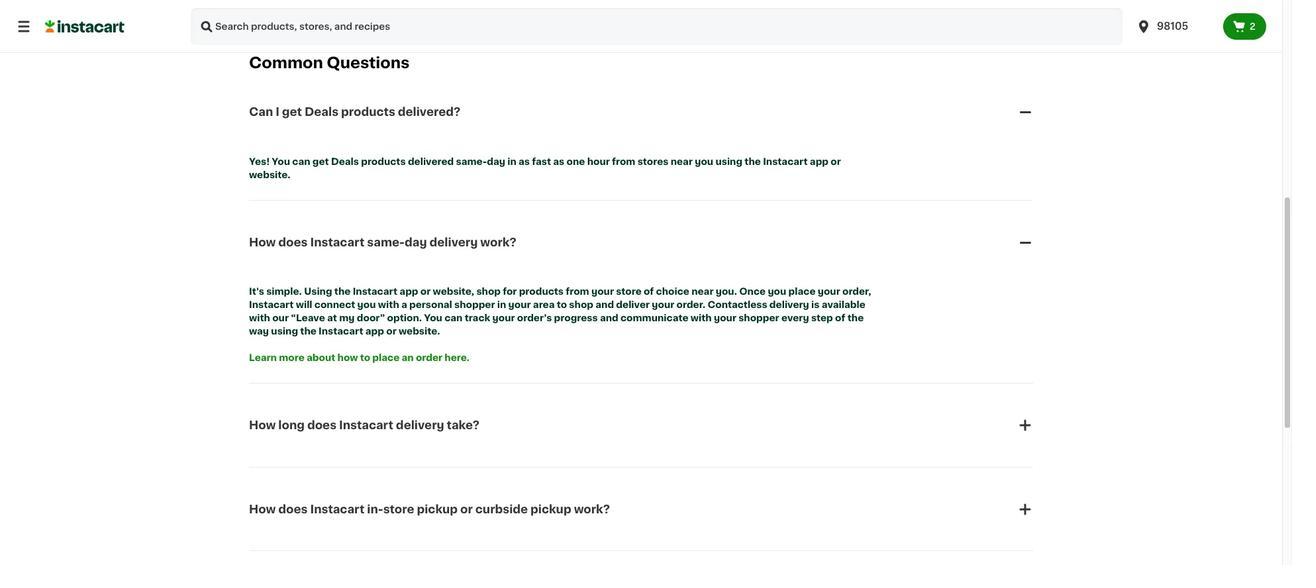 Task type: vqa. For each thing, say whether or not it's contained in the screenshot.
top Of
yes



Task type: describe. For each thing, give the bounding box(es) containing it.
store inside "it's simple. using the instacart app or website, shop for products from your store of choice near you. once you place your order, instacart will connect you with a personal shopper in your area to shop and deliver your order. contactless delivery is available with our "leave at my door" option. you can track your order's progress and communicate with your shopper every step of the way using the instacart app or website."
[[616, 287, 642, 296]]

deals inside yes! you can get deals products delivered same-day in as fast as one hour from stores near you using the instacart app or website.
[[331, 157, 359, 166]]

at
[[327, 314, 337, 323]]

1 horizontal spatial with
[[378, 300, 399, 310]]

does for how does instacart in-store pickup or curbside pickup work?
[[279, 504, 308, 515]]

can i get deals products delivered? button
[[249, 88, 1034, 136]]

in for first many in stock link from right
[[989, 7, 996, 14]]

place inside "it's simple. using the instacart app or website, shop for products from your store of choice near you. once you place your order, instacart will connect you with a personal shopper in your area to shop and deliver your order. contactless delivery is available with our "leave at my door" option. you can track your order's progress and communicate with your shopper every step of the way using the instacart app or website."
[[789, 287, 816, 296]]

order.
[[677, 300, 706, 310]]

1 vertical spatial and
[[600, 314, 619, 323]]

questions
[[327, 56, 410, 71]]

work? inside 'dropdown button'
[[574, 504, 610, 515]]

it's simple. using the instacart app or website, shop for products from your store of choice near you. once you place your order, instacart will connect you with a personal shopper in your area to shop and deliver your order. contactless delivery is available with our "leave at my door" option. you can track your order's progress and communicate with your shopper every step of the way using the instacart app or website.
[[249, 287, 874, 336]]

0 horizontal spatial shopper
[[455, 300, 495, 310]]

available
[[822, 300, 866, 310]]

contactless
[[708, 300, 768, 310]]

order's
[[517, 314, 552, 323]]

website,
[[433, 287, 475, 296]]

order,
[[843, 287, 872, 296]]

delivery inside dropdown button
[[430, 237, 478, 248]]

using inside "it's simple. using the instacart app or website, shop for products from your store of choice near you. once you place your order, instacart will connect you with a personal shopper in your area to shop and deliver your order. contactless delivery is available with our "leave at my door" option. you can track your order's progress and communicate with your shopper every step of the way using the instacart app or website."
[[271, 327, 298, 336]]

long
[[279, 420, 305, 431]]

1 pickup from the left
[[417, 504, 458, 515]]

a
[[402, 300, 407, 310]]

delivered?
[[398, 107, 461, 117]]

1 vertical spatial shopper
[[739, 314, 780, 323]]

how does instacart in-store pickup or curbside pickup work? button
[[249, 485, 1034, 533]]

same- inside dropdown button
[[367, 237, 405, 248]]

how does instacart same-day delivery work? button
[[249, 218, 1034, 266]]

your down for
[[509, 300, 531, 310]]

4 many in stock link from the left
[[953, 0, 1044, 16]]

progress
[[554, 314, 598, 323]]

1 vertical spatial app
[[400, 287, 418, 296]]

from inside yes! you can get deals products delivered same-day in as fast as one hour from stores near you using the instacart app or website.
[[612, 157, 636, 166]]

in inside "it's simple. using the instacart app or website, shop for products from your store of choice near you. once you place your order, instacart will connect you with a personal shopper in your area to shop and deliver your order. contactless delivery is available with our "leave at my door" option. you can track your order's progress and communicate with your shopper every step of the way using the instacart app or website."
[[497, 300, 506, 310]]

using
[[304, 287, 332, 296]]

how
[[338, 353, 358, 363]]

2 many in stock from the left
[[762, 7, 814, 14]]

2
[[1250, 22, 1256, 31]]

1 vertical spatial place
[[373, 353, 400, 363]]

i
[[276, 107, 280, 117]]

in-
[[367, 504, 383, 515]]

0 vertical spatial and
[[596, 300, 614, 310]]

common questions
[[249, 56, 410, 71]]

instacart inside dropdown button
[[339, 420, 394, 431]]

near inside yes! you can get deals products delivered same-day in as fast as one hour from stores near you using the instacart app or website.
[[671, 157, 693, 166]]

track
[[465, 314, 491, 323]]

1 many in stock from the left
[[558, 7, 610, 14]]

will
[[296, 300, 312, 310]]

2 horizontal spatial with
[[691, 314, 712, 323]]

step
[[812, 314, 833, 323]]

deals inside dropdown button
[[305, 107, 339, 117]]

my
[[339, 314, 355, 323]]

once
[[740, 287, 766, 296]]

you inside yes! you can get deals products delivered same-day in as fast as one hour from stores near you using the instacart app or website.
[[272, 157, 290, 166]]

2 as from the left
[[553, 157, 565, 166]]

you.
[[716, 287, 737, 296]]

does for how does instacart same-day delivery work?
[[279, 237, 308, 248]]

work? inside dropdown button
[[481, 237, 517, 248]]

3 many in stock link from the left
[[851, 0, 942, 16]]

about
[[307, 353, 335, 363]]

does inside how long does instacart delivery take? dropdown button
[[307, 420, 337, 431]]

your right the track at the bottom left of the page
[[493, 314, 515, 323]]

can inside "it's simple. using the instacart app or website, shop for products from your store of choice near you. once you place your order, instacart will connect you with a personal shopper in your area to shop and deliver your order. contactless delivery is available with our "leave at my door" option. you can track your order's progress and communicate with your shopper every step of the way using the instacart app or website."
[[445, 314, 463, 323]]

delivered
[[408, 157, 454, 166]]

0 horizontal spatial to
[[360, 353, 370, 363]]

deliver
[[616, 300, 650, 310]]

take?
[[447, 420, 480, 431]]

website. inside yes! you can get deals products delivered same-day in as fast as one hour from stores near you using the instacart app or website.
[[249, 170, 291, 180]]

Search field
[[191, 8, 1123, 45]]

products inside can i get deals products delivered? dropdown button
[[341, 107, 395, 117]]

simple.
[[266, 287, 302, 296]]

how does instacart same-day delivery work?
[[249, 237, 517, 248]]

common
[[249, 56, 323, 71]]

get inside dropdown button
[[282, 107, 302, 117]]

app inside yes! you can get deals products delivered same-day in as fast as one hour from stores near you using the instacart app or website.
[[810, 157, 829, 166]]

0 horizontal spatial of
[[644, 287, 654, 296]]

1 vertical spatial you
[[768, 287, 787, 296]]

how does instacart in-store pickup or curbside pickup work?
[[249, 504, 610, 515]]

how long does instacart delivery take? button
[[249, 402, 1034, 449]]

curbside
[[476, 504, 528, 515]]

3 stock from the left
[[895, 7, 916, 14]]

fast
[[532, 157, 551, 166]]

option.
[[387, 314, 422, 323]]



Task type: locate. For each thing, give the bounding box(es) containing it.
2 vertical spatial does
[[279, 504, 308, 515]]

the inside yes! you can get deals products delivered same-day in as fast as one hour from stores near you using the instacart app or website.
[[745, 157, 761, 166]]

the
[[745, 157, 761, 166], [335, 287, 351, 296], [848, 314, 864, 323], [300, 327, 317, 336]]

pickup right curbside
[[531, 504, 572, 515]]

here.
[[445, 353, 470, 363]]

2 horizontal spatial app
[[810, 157, 829, 166]]

1 horizontal spatial shop
[[569, 300, 594, 310]]

delivery left the take?
[[396, 420, 444, 431]]

4 many in stock from the left
[[966, 7, 1018, 14]]

learn
[[249, 353, 277, 363]]

website. inside "it's simple. using the instacart app or website, shop for products from your store of choice near you. once you place your order, instacart will connect you with a personal shopper in your area to shop and deliver your order. contactless delivery is available with our "leave at my door" option. you can track your order's progress and communicate with your shopper every step of the way using the instacart app or website."
[[399, 327, 440, 336]]

learn more about how to place an order here. link
[[249, 353, 470, 363]]

can right yes!
[[292, 157, 310, 166]]

day up a
[[405, 237, 427, 248]]

2 vertical spatial delivery
[[396, 420, 444, 431]]

same- up a
[[367, 237, 405, 248]]

1 horizontal spatial as
[[553, 157, 565, 166]]

1 as from the left
[[519, 157, 530, 166]]

more
[[279, 353, 305, 363]]

area
[[533, 300, 555, 310]]

your up is
[[818, 287, 841, 296]]

products inside yes! you can get deals products delivered same-day in as fast as one hour from stores near you using the instacart app or website.
[[361, 157, 406, 166]]

0 vertical spatial you
[[272, 157, 290, 166]]

to
[[557, 300, 567, 310], [360, 353, 370, 363]]

1 vertical spatial can
[[445, 314, 463, 323]]

0 vertical spatial near
[[671, 157, 693, 166]]

1 stock from the left
[[589, 7, 610, 14]]

website.
[[249, 170, 291, 180], [399, 327, 440, 336]]

0 horizontal spatial shop
[[477, 287, 501, 296]]

0 vertical spatial from
[[612, 157, 636, 166]]

how for how long does instacart delivery take?
[[249, 420, 276, 431]]

delivery up website, on the bottom of page
[[430, 237, 478, 248]]

instacart logo image
[[45, 19, 125, 34]]

2 vertical spatial how
[[249, 504, 276, 515]]

does inside how does instacart same-day delivery work? dropdown button
[[279, 237, 308, 248]]

get
[[282, 107, 302, 117], [313, 157, 329, 166]]

2 button
[[1224, 13, 1267, 40]]

one
[[567, 157, 585, 166]]

it's
[[249, 287, 264, 296]]

how for how does instacart in-store pickup or curbside pickup work?
[[249, 504, 276, 515]]

instacart inside dropdown button
[[310, 237, 365, 248]]

0 vertical spatial website.
[[249, 170, 291, 180]]

every
[[782, 314, 809, 323]]

shopper down contactless
[[739, 314, 780, 323]]

order
[[416, 353, 443, 363]]

with up way
[[249, 314, 270, 323]]

1 horizontal spatial you
[[424, 314, 443, 323]]

place left an
[[373, 353, 400, 363]]

0 vertical spatial store
[[616, 287, 642, 296]]

0 vertical spatial get
[[282, 107, 302, 117]]

1 horizontal spatial from
[[612, 157, 636, 166]]

near right stores
[[671, 157, 693, 166]]

get right i
[[282, 107, 302, 117]]

as left one at top
[[553, 157, 565, 166]]

of down "available"
[[836, 314, 846, 323]]

0 vertical spatial you
[[695, 157, 714, 166]]

from inside "it's simple. using the instacart app or website, shop for products from your store of choice near you. once you place your order, instacart will connect you with a personal shopper in your area to shop and deliver your order. contactless delivery is available with our "leave at my door" option. you can track your order's progress and communicate with your shopper every step of the way using the instacart app or website."
[[566, 287, 590, 296]]

0 horizontal spatial same-
[[367, 237, 405, 248]]

with down the order.
[[691, 314, 712, 323]]

3 many in stock from the left
[[864, 7, 916, 14]]

0 horizontal spatial get
[[282, 107, 302, 117]]

0 vertical spatial products
[[341, 107, 395, 117]]

2 many in stock link from the left
[[749, 0, 840, 16]]

deals right i
[[305, 107, 339, 117]]

you up the door"
[[358, 300, 376, 310]]

and down deliver
[[600, 314, 619, 323]]

many in stock link
[[545, 0, 636, 16], [749, 0, 840, 16], [851, 0, 942, 16], [953, 0, 1044, 16]]

1 vertical spatial to
[[360, 353, 370, 363]]

1 vertical spatial work?
[[574, 504, 610, 515]]

1 vertical spatial products
[[361, 157, 406, 166]]

is
[[812, 300, 820, 310]]

products down "questions"
[[341, 107, 395, 117]]

0 vertical spatial day
[[487, 157, 506, 166]]

as left fast
[[519, 157, 530, 166]]

as
[[519, 157, 530, 166], [553, 157, 565, 166]]

many for first many in stock link from right
[[966, 7, 987, 14]]

1 vertical spatial of
[[836, 314, 846, 323]]

hour
[[587, 157, 610, 166]]

day left fast
[[487, 157, 506, 166]]

place
[[789, 287, 816, 296], [373, 353, 400, 363]]

instacart inside yes! you can get deals products delivered same-day in as fast as one hour from stores near you using the instacart app or website.
[[763, 157, 808, 166]]

0 horizontal spatial place
[[373, 353, 400, 363]]

0 horizontal spatial can
[[292, 157, 310, 166]]

choice
[[656, 287, 690, 296]]

how
[[249, 237, 276, 248], [249, 420, 276, 431], [249, 504, 276, 515]]

deals down can i get deals products delivered?
[[331, 157, 359, 166]]

1 many from the left
[[558, 7, 579, 14]]

0 vertical spatial how
[[249, 237, 276, 248]]

2 stock from the left
[[793, 7, 814, 14]]

0 vertical spatial work?
[[481, 237, 517, 248]]

an
[[402, 353, 414, 363]]

2 vertical spatial products
[[519, 287, 564, 296]]

many for 4th many in stock link from the right
[[558, 7, 579, 14]]

2 vertical spatial app
[[366, 327, 384, 336]]

1 vertical spatial does
[[307, 420, 337, 431]]

how inside how does instacart same-day delivery work? dropdown button
[[249, 237, 276, 248]]

many for 2nd many in stock link from the right
[[864, 7, 885, 14]]

1 many in stock link from the left
[[545, 0, 636, 16]]

1 vertical spatial deals
[[331, 157, 359, 166]]

1 horizontal spatial store
[[616, 287, 642, 296]]

communicate
[[621, 314, 689, 323]]

learn more about how to place an order here.
[[249, 353, 470, 363]]

0 vertical spatial same-
[[456, 157, 487, 166]]

same-
[[456, 157, 487, 166], [367, 237, 405, 248]]

yes!
[[249, 157, 270, 166]]

same- inside yes! you can get deals products delivered same-day in as fast as one hour from stores near you using the instacart app or website.
[[456, 157, 487, 166]]

store
[[616, 287, 642, 296], [383, 504, 414, 515]]

0 horizontal spatial day
[[405, 237, 427, 248]]

1 vertical spatial same-
[[367, 237, 405, 248]]

1 vertical spatial website.
[[399, 327, 440, 336]]

or inside how does instacart in-store pickup or curbside pickup work? 'dropdown button'
[[461, 504, 473, 515]]

products inside "it's simple. using the instacart app or website, shop for products from your store of choice near you. once you place your order, instacart will connect you with a personal shopper in your area to shop and deliver your order. contactless delivery is available with our "leave at my door" option. you can track your order's progress and communicate with your shopper every step of the way using the instacart app or website."
[[519, 287, 564, 296]]

products left delivered
[[361, 157, 406, 166]]

1 vertical spatial day
[[405, 237, 427, 248]]

to right how
[[360, 353, 370, 363]]

products
[[341, 107, 395, 117], [361, 157, 406, 166], [519, 287, 564, 296]]

1 horizontal spatial work?
[[574, 504, 610, 515]]

1 horizontal spatial shopper
[[739, 314, 780, 323]]

3 how from the top
[[249, 504, 276, 515]]

delivery
[[430, 237, 478, 248], [770, 300, 810, 310], [396, 420, 444, 431]]

website. down yes!
[[249, 170, 291, 180]]

get inside yes! you can get deals products delivered same-day in as fast as one hour from stores near you using the instacart app or website.
[[313, 157, 329, 166]]

0 vertical spatial does
[[279, 237, 308, 248]]

can
[[249, 107, 273, 117]]

pickup right in-
[[417, 504, 458, 515]]

0 vertical spatial shop
[[477, 287, 501, 296]]

0 vertical spatial of
[[644, 287, 654, 296]]

1 horizontal spatial you
[[695, 157, 714, 166]]

to inside "it's simple. using the instacart app or website, shop for products from your store of choice near you. once you place your order, instacart will connect you with a personal shopper in your area to shop and deliver your order. contactless delivery is available with our "leave at my door" option. you can track your order's progress and communicate with your shopper every step of the way using the instacart app or website."
[[557, 300, 567, 310]]

1 horizontal spatial place
[[789, 287, 816, 296]]

shop up progress
[[569, 300, 594, 310]]

4 many from the left
[[966, 7, 987, 14]]

of up deliver
[[644, 287, 654, 296]]

98105
[[1158, 21, 1189, 31]]

pickup
[[417, 504, 458, 515], [531, 504, 572, 515]]

app
[[810, 157, 829, 166], [400, 287, 418, 296], [366, 327, 384, 336]]

instacart inside 'dropdown button'
[[310, 504, 365, 515]]

0 vertical spatial can
[[292, 157, 310, 166]]

3 many from the left
[[864, 7, 885, 14]]

2 pickup from the left
[[531, 504, 572, 515]]

door"
[[357, 314, 385, 323]]

in for 4th many in stock link from the right
[[581, 7, 587, 14]]

you right yes!
[[272, 157, 290, 166]]

1 vertical spatial from
[[566, 287, 590, 296]]

shopper up the track at the bottom left of the page
[[455, 300, 495, 310]]

many in stock
[[558, 7, 610, 14], [762, 7, 814, 14], [864, 7, 916, 14], [966, 7, 1018, 14]]

delivery inside "it's simple. using the instacart app or website, shop for products from your store of choice near you. once you place your order, instacart will connect you with a personal shopper in your area to shop and deliver your order. contactless delivery is available with our "leave at my door" option. you can track your order's progress and communicate with your shopper every step of the way using the instacart app or website."
[[770, 300, 810, 310]]

in for 3rd many in stock link from right
[[785, 7, 792, 14]]

can i get deals products delivered?
[[249, 107, 461, 117]]

with left a
[[378, 300, 399, 310]]

near inside "it's simple. using the instacart app or website, shop for products from your store of choice near you. once you place your order, instacart will connect you with a personal shopper in your area to shop and deliver your order. contactless delivery is available with our "leave at my door" option. you can track your order's progress and communicate with your shopper every step of the way using the instacart app or website."
[[692, 287, 714, 296]]

1 vertical spatial get
[[313, 157, 329, 166]]

98105 button
[[1136, 8, 1216, 45]]

you right 'once'
[[768, 287, 787, 296]]

shopper
[[455, 300, 495, 310], [739, 314, 780, 323]]

many for 3rd many in stock link from right
[[762, 7, 783, 14]]

you inside "it's simple. using the instacart app or website, shop for products from your store of choice near you. once you place your order, instacart will connect you with a personal shopper in your area to shop and deliver your order. contactless delivery is available with our "leave at my door" option. you can track your order's progress and communicate with your shopper every step of the way using the instacart app or website."
[[424, 314, 443, 323]]

day inside yes! you can get deals products delivered same-day in as fast as one hour from stores near you using the instacart app or website.
[[487, 157, 506, 166]]

1 vertical spatial shop
[[569, 300, 594, 310]]

1 horizontal spatial using
[[716, 157, 743, 166]]

products up area
[[519, 287, 564, 296]]

same- right delivered
[[456, 157, 487, 166]]

how inside how does instacart in-store pickup or curbside pickup work? 'dropdown button'
[[249, 504, 276, 515]]

in for 2nd many in stock link from the right
[[887, 7, 894, 14]]

can inside yes! you can get deals products delivered same-day in as fast as one hour from stores near you using the instacart app or website.
[[292, 157, 310, 166]]

way
[[249, 327, 269, 336]]

0 horizontal spatial using
[[271, 327, 298, 336]]

1 horizontal spatial day
[[487, 157, 506, 166]]

0 vertical spatial using
[[716, 157, 743, 166]]

stores
[[638, 157, 669, 166]]

0 vertical spatial place
[[789, 287, 816, 296]]

None search field
[[191, 8, 1123, 45]]

personal
[[410, 300, 452, 310]]

1 horizontal spatial app
[[400, 287, 418, 296]]

how long does instacart delivery take?
[[249, 420, 480, 431]]

store inside 'dropdown button'
[[383, 504, 414, 515]]

deals
[[305, 107, 339, 117], [331, 157, 359, 166]]

your up progress
[[592, 287, 614, 296]]

1 horizontal spatial pickup
[[531, 504, 572, 515]]

near
[[671, 157, 693, 166], [692, 287, 714, 296]]

1 horizontal spatial website.
[[399, 327, 440, 336]]

can
[[292, 157, 310, 166], [445, 314, 463, 323]]

day inside dropdown button
[[405, 237, 427, 248]]

work?
[[481, 237, 517, 248], [574, 504, 610, 515]]

and
[[596, 300, 614, 310], [600, 314, 619, 323]]

0 horizontal spatial work?
[[481, 237, 517, 248]]

yes! you can get deals products delivered same-day in as fast as one hour from stores near you using the instacart app or website.
[[249, 157, 844, 180]]

0 horizontal spatial you
[[358, 300, 376, 310]]

for
[[503, 287, 517, 296]]

1 vertical spatial store
[[383, 504, 414, 515]]

1 horizontal spatial same-
[[456, 157, 487, 166]]

you right stores
[[695, 157, 714, 166]]

0 vertical spatial shopper
[[455, 300, 495, 310]]

near up the order.
[[692, 287, 714, 296]]

0 vertical spatial deals
[[305, 107, 339, 117]]

0 horizontal spatial you
[[272, 157, 290, 166]]

how inside how long does instacart delivery take? dropdown button
[[249, 420, 276, 431]]

your
[[592, 287, 614, 296], [818, 287, 841, 296], [509, 300, 531, 310], [652, 300, 675, 310], [493, 314, 515, 323], [714, 314, 737, 323]]

delivery up every
[[770, 300, 810, 310]]

place up is
[[789, 287, 816, 296]]

from
[[612, 157, 636, 166], [566, 287, 590, 296]]

using
[[716, 157, 743, 166], [271, 327, 298, 336]]

does inside how does instacart in-store pickup or curbside pickup work? 'dropdown button'
[[279, 504, 308, 515]]

does
[[279, 237, 308, 248], [307, 420, 337, 431], [279, 504, 308, 515]]

2 how from the top
[[249, 420, 276, 431]]

of
[[644, 287, 654, 296], [836, 314, 846, 323]]

0 horizontal spatial with
[[249, 314, 270, 323]]

2 vertical spatial you
[[358, 300, 376, 310]]

0 horizontal spatial from
[[566, 287, 590, 296]]

using inside yes! you can get deals products delivered same-day in as fast as one hour from stores near you using the instacart app or website.
[[716, 157, 743, 166]]

0 horizontal spatial as
[[519, 157, 530, 166]]

0 horizontal spatial pickup
[[417, 504, 458, 515]]

from right hour
[[612, 157, 636, 166]]

or inside yes! you can get deals products delivered same-day in as fast as one hour from stores near you using the instacart app or website.
[[831, 157, 841, 166]]

in
[[581, 7, 587, 14], [785, 7, 792, 14], [887, 7, 894, 14], [989, 7, 996, 14], [508, 157, 517, 166], [497, 300, 506, 310]]

or
[[831, 157, 841, 166], [421, 287, 431, 296], [386, 327, 397, 336], [461, 504, 473, 515]]

0 horizontal spatial app
[[366, 327, 384, 336]]

2 horizontal spatial you
[[768, 287, 787, 296]]

stock
[[589, 7, 610, 14], [793, 7, 814, 14], [895, 7, 916, 14], [997, 7, 1018, 14]]

your down contactless
[[714, 314, 737, 323]]

how for how does instacart same-day delivery work?
[[249, 237, 276, 248]]

1 horizontal spatial of
[[836, 314, 846, 323]]

"leave
[[291, 314, 325, 323]]

connect
[[315, 300, 355, 310]]

1 horizontal spatial to
[[557, 300, 567, 310]]

you
[[272, 157, 290, 166], [424, 314, 443, 323]]

2 many from the left
[[762, 7, 783, 14]]

can left the track at the bottom left of the page
[[445, 314, 463, 323]]

shop
[[477, 287, 501, 296], [569, 300, 594, 310]]

0 vertical spatial delivery
[[430, 237, 478, 248]]

you inside yes! you can get deals products delivered same-day in as fast as one hour from stores near you using the instacart app or website.
[[695, 157, 714, 166]]

1 vertical spatial near
[[692, 287, 714, 296]]

1 vertical spatial you
[[424, 314, 443, 323]]

1 vertical spatial using
[[271, 327, 298, 336]]

you down personal
[[424, 314, 443, 323]]

and left deliver
[[596, 300, 614, 310]]

you
[[695, 157, 714, 166], [768, 287, 787, 296], [358, 300, 376, 310]]

your up communicate
[[652, 300, 675, 310]]

website. down option.
[[399, 327, 440, 336]]

1 vertical spatial delivery
[[770, 300, 810, 310]]

1 horizontal spatial can
[[445, 314, 463, 323]]

0 vertical spatial app
[[810, 157, 829, 166]]

98105 button
[[1128, 8, 1224, 45]]

shop left for
[[477, 287, 501, 296]]

to right area
[[557, 300, 567, 310]]

0 horizontal spatial website.
[[249, 170, 291, 180]]

1 vertical spatial how
[[249, 420, 276, 431]]

delivery inside dropdown button
[[396, 420, 444, 431]]

0 horizontal spatial store
[[383, 504, 414, 515]]

get down can i get deals products delivered?
[[313, 157, 329, 166]]

1 horizontal spatial get
[[313, 157, 329, 166]]

4 stock from the left
[[997, 7, 1018, 14]]

from up progress
[[566, 287, 590, 296]]

our
[[272, 314, 289, 323]]

in inside yes! you can get deals products delivered same-day in as fast as one hour from stores near you using the instacart app or website.
[[508, 157, 517, 166]]

1 how from the top
[[249, 237, 276, 248]]

0 vertical spatial to
[[557, 300, 567, 310]]



